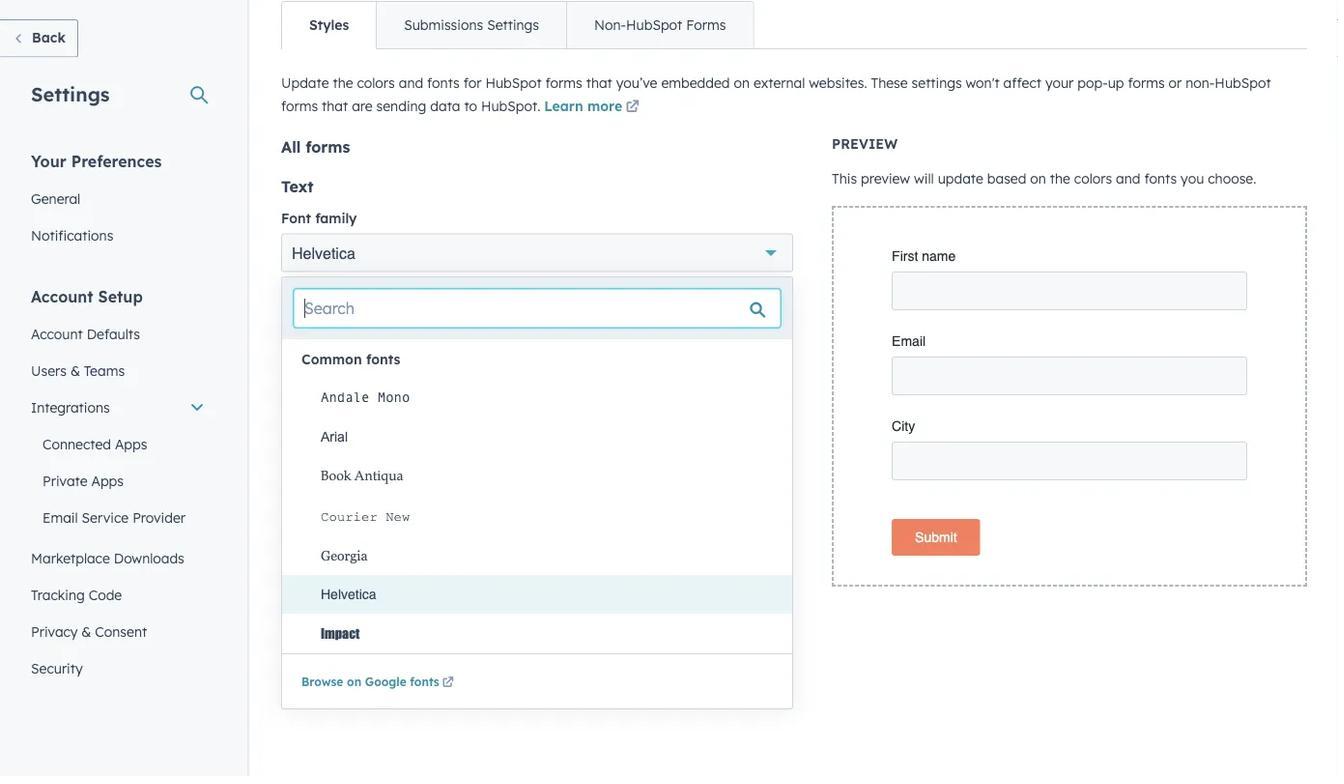 Task type: vqa. For each thing, say whether or not it's contained in the screenshot.
Helvetica
yes



Task type: describe. For each thing, give the bounding box(es) containing it.
general link
[[19, 180, 217, 217]]

connected apps
[[43, 435, 147, 452]]

link opens in a new window image for link opens in a new window icon for learn more link
[[626, 102, 640, 115]]

your preferences element
[[19, 150, 217, 254]]

1 horizontal spatial and
[[1117, 171, 1141, 188]]

more
[[588, 98, 623, 115]]

tracking code
[[31, 586, 122, 603]]

helvetica button
[[302, 576, 793, 614]]

submissions
[[404, 17, 484, 34]]

users & teams
[[31, 362, 125, 379]]

color for label color
[[322, 291, 355, 308]]

users & teams link
[[19, 352, 217, 389]]

First name text field
[[892, 272, 1248, 311]]

all
[[281, 137, 301, 157]]

# for font
[[281, 543, 292, 563]]

are
[[352, 98, 373, 115]]

browse on google fonts link
[[302, 675, 457, 693]]

forms up learn in the left top of the page
[[546, 75, 583, 92]]

you've
[[616, 75, 658, 92]]

first
[[892, 249, 919, 264]]

Size text field
[[538, 315, 794, 354]]

1 horizontal spatial the
[[1051, 171, 1071, 188]]

the inside update the colors and fonts for hubspot forms that you've embedded on external websites. these settings won't affect your pop-up forms or non-hubspot forms that are sending data to hubspot.
[[333, 75, 353, 92]]

or
[[1169, 75, 1183, 92]]

connected
[[43, 435, 111, 452]]

and inside update the colors and fonts for hubspot forms that you've embedded on external websites. these settings won't affect your pop-up forms or non-hubspot forms that are sending data to hubspot.
[[399, 75, 424, 92]]

will
[[914, 171, 935, 188]]

common fonts
[[302, 351, 401, 368]]

1 vertical spatial settings
[[31, 82, 110, 106]]

City text field
[[892, 442, 1248, 481]]

email for email
[[892, 334, 926, 349]]

& for users
[[70, 362, 80, 379]]

button
[[281, 394, 333, 414]]

defaults
[[87, 325, 140, 342]]

privacy & consent link
[[19, 613, 217, 650]]

2 # from the top
[[281, 462, 292, 481]]

forms left or
[[1129, 75, 1165, 92]]

preferences
[[71, 151, 162, 171]]

styles
[[309, 17, 349, 34]]

on inside update the colors and fonts for hubspot forms that you've embedded on external websites. these settings won't affect your pop-up forms or non-hubspot forms that are sending data to hubspot.
[[734, 75, 750, 92]]

Color text field
[[300, 451, 392, 490]]

teams
[[84, 362, 125, 379]]

settings
[[912, 75, 962, 92]]

embedded
[[662, 75, 730, 92]]

2 vertical spatial on
[[347, 675, 362, 690]]

navigation containing styles
[[281, 1, 755, 50]]

notifications
[[31, 227, 113, 244]]

browse
[[302, 675, 344, 690]]

your
[[31, 151, 67, 171]]

non-hubspot forms link
[[566, 2, 754, 49]]

your preferences
[[31, 151, 162, 171]]

integrations
[[31, 399, 110, 416]]

font color
[[281, 508, 349, 525]]

non-
[[1186, 75, 1215, 92]]

link opens in a new window image for "browse on google fonts" link
[[442, 675, 454, 693]]

account setup element
[[19, 286, 217, 687]]

email service provider link
[[19, 499, 217, 536]]

courier
[[321, 510, 378, 525]]

submit
[[916, 530, 958, 546]]

reset all styles button
[[281, 613, 382, 630]]

hubspot.
[[481, 98, 541, 115]]

mono
[[378, 391, 410, 406]]

downloads
[[114, 550, 184, 566]]

preview
[[861, 171, 911, 188]]

apps for private apps
[[91, 472, 124, 489]]

affect
[[1004, 75, 1042, 92]]

tracking
[[31, 586, 85, 603]]

learn
[[545, 98, 584, 115]]

text
[[281, 177, 314, 196]]

common fonts button
[[302, 344, 401, 376]]

courier new button
[[302, 497, 793, 537]]

won't
[[966, 75, 1000, 92]]

helvetica button
[[281, 234, 794, 273]]

preview
[[832, 135, 898, 152]]

up
[[1108, 75, 1125, 92]]

notifications link
[[19, 217, 217, 254]]

georgia
[[321, 549, 368, 564]]

color for font color
[[315, 508, 349, 525]]

link opens in a new window image for learn more link
[[626, 97, 640, 120]]

Label color text field
[[300, 315, 392, 354]]

common
[[302, 351, 362, 368]]

color
[[281, 427, 317, 444]]

courier new
[[321, 510, 410, 525]]

users
[[31, 362, 67, 379]]

private apps
[[43, 472, 124, 489]]

colors inside update the colors and fonts for hubspot forms that you've embedded on external websites. these settings won't affect your pop-up forms or non-hubspot forms that are sending data to hubspot.
[[357, 75, 395, 92]]

private
[[43, 472, 88, 489]]

account defaults link
[[19, 316, 217, 352]]

update
[[938, 171, 984, 188]]



Task type: locate. For each thing, give the bounding box(es) containing it.
name
[[922, 249, 956, 264]]

setup
[[98, 287, 143, 306]]

1 vertical spatial that
[[322, 98, 348, 115]]

Email text field
[[892, 357, 1248, 396]]

0 vertical spatial apps
[[115, 435, 147, 452]]

1 vertical spatial apps
[[91, 472, 124, 489]]

account for account setup
[[31, 287, 93, 306]]

2 vertical spatial #
[[281, 543, 292, 563]]

1 horizontal spatial &
[[82, 623, 91, 640]]

helvetica down font family
[[292, 245, 356, 262]]

your
[[1046, 75, 1074, 92]]

& inside 'link'
[[82, 623, 91, 640]]

size
[[538, 291, 565, 308]]

email for email service provider
[[43, 509, 78, 526]]

and up sending
[[399, 75, 424, 92]]

1 vertical spatial account
[[31, 325, 83, 342]]

0 horizontal spatial that
[[322, 98, 348, 115]]

styles link
[[282, 2, 376, 49]]

0 horizontal spatial settings
[[31, 82, 110, 106]]

0 vertical spatial font
[[281, 210, 311, 227]]

apps inside connected apps link
[[115, 435, 147, 452]]

apps
[[115, 435, 147, 452], [91, 472, 124, 489]]

account for account defaults
[[31, 325, 83, 342]]

1 horizontal spatial link opens in a new window image
[[626, 102, 640, 115]]

new
[[386, 510, 410, 525]]

link opens in a new window image down you've
[[626, 102, 640, 115]]

0 vertical spatial helvetica
[[292, 245, 356, 262]]

1 vertical spatial colors
[[1075, 171, 1113, 188]]

1 # from the top
[[281, 326, 292, 345]]

0 horizontal spatial link opens in a new window image
[[442, 675, 454, 693]]

label
[[281, 291, 318, 308]]

back link
[[0, 19, 78, 58]]

sending
[[377, 98, 427, 115]]

link opens in a new window image inside learn more link
[[626, 102, 640, 115]]

marketplace downloads
[[31, 550, 184, 566]]

settings inside 'link'
[[487, 17, 539, 34]]

private apps link
[[19, 463, 217, 499]]

helvetica up styles
[[321, 587, 377, 603]]

# for label
[[281, 326, 292, 345]]

1 vertical spatial #
[[281, 462, 292, 481]]

you
[[1181, 171, 1205, 188]]

hubspot
[[626, 17, 683, 34], [486, 75, 542, 92], [1215, 75, 1272, 92]]

Search search field
[[294, 290, 781, 328]]

family
[[315, 210, 357, 227]]

1 vertical spatial helvetica
[[321, 587, 377, 603]]

hubspot left 'forms'
[[626, 17, 683, 34]]

impact button
[[302, 614, 793, 653]]

fonts inside "button"
[[366, 351, 401, 368]]

1 vertical spatial link opens in a new window image
[[442, 675, 454, 693]]

and left you
[[1117, 171, 1141, 188]]

0 vertical spatial settings
[[487, 17, 539, 34]]

link opens in a new window image right google
[[442, 678, 454, 690]]

2 font from the top
[[281, 508, 311, 525]]

apps for connected apps
[[115, 435, 147, 452]]

first name
[[892, 249, 956, 264]]

general
[[31, 190, 80, 207]]

0 vertical spatial color
[[322, 291, 355, 308]]

account
[[31, 287, 93, 306], [31, 325, 83, 342]]

1 horizontal spatial hubspot
[[626, 17, 683, 34]]

update
[[281, 75, 329, 92]]

1 horizontal spatial on
[[734, 75, 750, 92]]

0 vertical spatial the
[[333, 75, 353, 92]]

# down label
[[281, 326, 292, 345]]

group
[[764, 315, 793, 354]]

connected apps link
[[19, 426, 217, 463]]

1 vertical spatial email
[[43, 509, 78, 526]]

0 vertical spatial #
[[281, 326, 292, 345]]

integrations button
[[19, 389, 217, 426]]

font left courier
[[281, 508, 311, 525]]

link opens in a new window image right google
[[442, 675, 454, 693]]

navigation
[[281, 1, 755, 50]]

based
[[988, 171, 1027, 188]]

external
[[754, 75, 806, 92]]

settings down back
[[31, 82, 110, 106]]

0 vertical spatial account
[[31, 287, 93, 306]]

account up account defaults
[[31, 287, 93, 306]]

link opens in a new window image down you've
[[626, 97, 640, 120]]

book
[[321, 470, 352, 485]]

1 vertical spatial on
[[1031, 171, 1047, 188]]

helvetica inside helvetica button
[[321, 587, 377, 603]]

0 horizontal spatial colors
[[357, 75, 395, 92]]

colors
[[357, 75, 395, 92], [1075, 171, 1113, 188]]

color up the label color text field
[[322, 291, 355, 308]]

privacy & consent
[[31, 623, 147, 640]]

hubspot right or
[[1215, 75, 1272, 92]]

fonts up data
[[427, 75, 460, 92]]

1 vertical spatial font
[[281, 508, 311, 525]]

2 horizontal spatial hubspot
[[1215, 75, 1272, 92]]

on left google
[[347, 675, 362, 690]]

that left are
[[322, 98, 348, 115]]

link opens in a new window image inside "browse on google fonts" link
[[442, 678, 454, 690]]

0 horizontal spatial &
[[70, 362, 80, 379]]

service
[[82, 509, 129, 526]]

for
[[464, 75, 482, 92]]

data
[[430, 98, 461, 115]]

that up more
[[586, 75, 613, 92]]

fonts up 'mono'
[[366, 351, 401, 368]]

on left external
[[734, 75, 750, 92]]

0 horizontal spatial hubspot
[[486, 75, 542, 92]]

apps down the integrations button
[[115, 435, 147, 452]]

book antiqua
[[321, 470, 404, 485]]

1 vertical spatial &
[[82, 623, 91, 640]]

on
[[734, 75, 750, 92], [1031, 171, 1047, 188], [347, 675, 362, 690]]

font
[[281, 210, 311, 227], [281, 508, 311, 525]]

1 vertical spatial and
[[1117, 171, 1141, 188]]

1 horizontal spatial email
[[892, 334, 926, 349]]

account up users
[[31, 325, 83, 342]]

account setup
[[31, 287, 143, 306]]

marketplace downloads link
[[19, 540, 217, 577]]

settings right submissions
[[487, 17, 539, 34]]

georgia button
[[302, 537, 793, 576]]

0 vertical spatial that
[[586, 75, 613, 92]]

link opens in a new window image
[[626, 102, 640, 115], [442, 678, 454, 690]]

Font color text field
[[300, 533, 392, 571]]

0 vertical spatial &
[[70, 362, 80, 379]]

font for font family
[[281, 210, 311, 227]]

on right the based
[[1031, 171, 1047, 188]]

3 # from the top
[[281, 543, 292, 563]]

font for font color
[[281, 508, 311, 525]]

the up are
[[333, 75, 353, 92]]

google
[[365, 675, 407, 690]]

0 vertical spatial link opens in a new window image
[[626, 97, 640, 120]]

1 account from the top
[[31, 287, 93, 306]]

helvetica inside helvetica popup button
[[292, 245, 356, 262]]

all
[[322, 613, 339, 630]]

to
[[464, 98, 478, 115]]

0 horizontal spatial email
[[43, 509, 78, 526]]

submit button
[[892, 520, 981, 556]]

color
[[322, 291, 355, 308], [315, 508, 349, 525]]

submissions settings link
[[376, 2, 566, 49]]

forms down update
[[281, 98, 318, 115]]

1 horizontal spatial settings
[[487, 17, 539, 34]]

andale mono
[[321, 391, 410, 406]]

0 vertical spatial email
[[892, 334, 926, 349]]

hubspot up hubspot.
[[486, 75, 542, 92]]

this preview will update based on the colors and fonts you choose.
[[832, 171, 1257, 188]]

1 horizontal spatial colors
[[1075, 171, 1113, 188]]

websites.
[[809, 75, 868, 92]]

apps inside private apps link
[[91, 472, 124, 489]]

color up font color text field
[[315, 508, 349, 525]]

helvetica
[[292, 245, 356, 262], [321, 587, 377, 603]]

0 horizontal spatial on
[[347, 675, 362, 690]]

& for privacy
[[82, 623, 91, 640]]

settings
[[487, 17, 539, 34], [31, 82, 110, 106]]

1 font from the top
[[281, 210, 311, 227]]

fonts
[[427, 75, 460, 92], [1145, 171, 1178, 188], [366, 351, 401, 368], [410, 675, 440, 690]]

andale mono button
[[302, 378, 793, 418]]

apps up service
[[91, 472, 124, 489]]

2 account from the top
[[31, 325, 83, 342]]

arial button
[[302, 418, 793, 457]]

link opens in a new window image for link opens in a new window icon related to "browse on google fonts" link
[[442, 678, 454, 690]]

reset
[[281, 613, 318, 630]]

all forms
[[281, 137, 350, 157]]

1 horizontal spatial that
[[586, 75, 613, 92]]

code
[[89, 586, 122, 603]]

styles
[[343, 613, 382, 630]]

1 vertical spatial color
[[315, 508, 349, 525]]

0 vertical spatial and
[[399, 75, 424, 92]]

1 horizontal spatial link opens in a new window image
[[626, 97, 640, 120]]

0 horizontal spatial the
[[333, 75, 353, 92]]

# down font color
[[281, 543, 292, 563]]

learn more
[[545, 98, 623, 115]]

city
[[892, 419, 916, 435]]

submissions settings
[[404, 17, 539, 34]]

email inside account setup element
[[43, 509, 78, 526]]

impact
[[321, 625, 360, 642]]

0 horizontal spatial link opens in a new window image
[[442, 678, 454, 690]]

security
[[31, 660, 83, 677]]

link opens in a new window image
[[626, 97, 640, 120], [442, 675, 454, 693]]

0 vertical spatial colors
[[357, 75, 395, 92]]

back
[[32, 29, 66, 46]]

font family
[[281, 210, 357, 227]]

fonts left you
[[1145, 171, 1178, 188]]

font down text
[[281, 210, 311, 227]]

2 horizontal spatial on
[[1031, 171, 1047, 188]]

0 vertical spatial on
[[734, 75, 750, 92]]

0 horizontal spatial and
[[399, 75, 424, 92]]

email down first
[[892, 334, 926, 349]]

the right the based
[[1051, 171, 1071, 188]]

marketplace
[[31, 550, 110, 566]]

& right users
[[70, 362, 80, 379]]

forms right all
[[306, 137, 350, 157]]

colors up are
[[357, 75, 395, 92]]

privacy
[[31, 623, 78, 640]]

0 vertical spatial link opens in a new window image
[[626, 102, 640, 115]]

email down private at left bottom
[[43, 509, 78, 526]]

tracking code link
[[19, 577, 217, 613]]

pop-
[[1078, 75, 1108, 92]]

update the colors and fonts for hubspot forms that you've embedded on external websites. these settings won't affect your pop-up forms or non-hubspot forms that are sending data to hubspot.
[[281, 75, 1272, 115]]

& right privacy
[[82, 623, 91, 640]]

1 vertical spatial the
[[1051, 171, 1071, 188]]

these
[[872, 75, 908, 92]]

# down color
[[281, 462, 292, 481]]

colors right the based
[[1075, 171, 1113, 188]]

fonts right google
[[410, 675, 440, 690]]

1 vertical spatial link opens in a new window image
[[442, 678, 454, 690]]

fonts inside update the colors and fonts for hubspot forms that you've embedded on external websites. these settings won't affect your pop-up forms or non-hubspot forms that are sending data to hubspot.
[[427, 75, 460, 92]]



